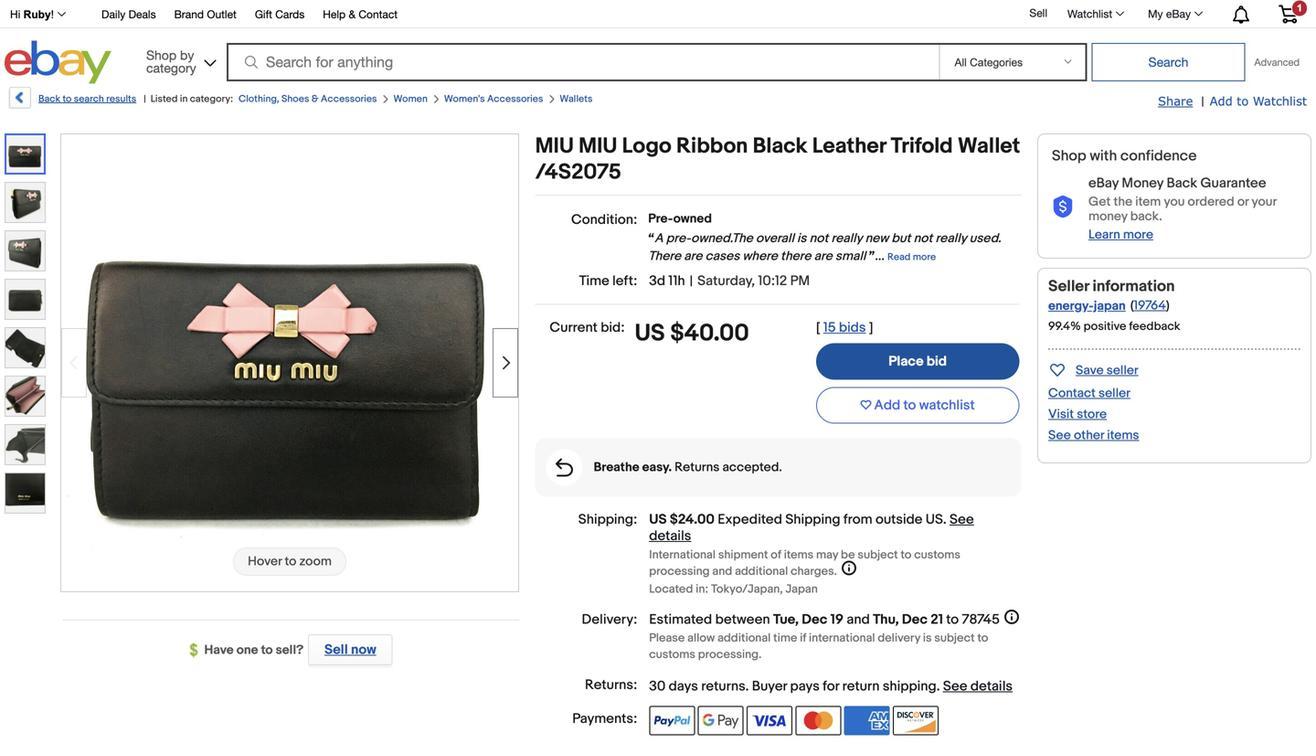 Task type: locate. For each thing, give the bounding box(es) containing it.
daily deals
[[101, 8, 156, 21]]

really up small
[[831, 231, 862, 246]]

shop by category banner
[[0, 0, 1312, 89]]

and
[[713, 564, 732, 579], [847, 612, 870, 628]]

returns
[[675, 460, 720, 475]]

1 vertical spatial subject
[[935, 631, 975, 645]]

miu down wallets link
[[535, 133, 574, 160]]

to inside button
[[904, 397, 916, 414]]

see details link up may
[[649, 511, 974, 544]]

see details link
[[649, 511, 974, 544], [943, 678, 1013, 695]]

subject down 21
[[935, 631, 975, 645]]

1 horizontal spatial is
[[923, 631, 932, 645]]

1 vertical spatial ebay
[[1089, 175, 1119, 192]]

women's
[[444, 93, 485, 105]]

add down 'place'
[[874, 397, 901, 414]]

| right 11h
[[690, 273, 693, 289]]

1 vertical spatial seller
[[1099, 386, 1131, 401]]

with details__icon image left get
[[1052, 196, 1074, 219]]

0 vertical spatial shop
[[146, 48, 177, 63]]

items right other
[[1107, 428, 1139, 443]]

customs down "outside"
[[914, 548, 961, 562]]

. right "outside"
[[943, 511, 947, 528]]

1 horizontal spatial back
[[1167, 175, 1198, 192]]

)
[[1166, 298, 1170, 313]]

seller inside button
[[1107, 363, 1139, 378]]

see inside contact seller visit store see other items
[[1049, 428, 1071, 443]]

0 vertical spatial more
[[1123, 227, 1154, 243]]

0 vertical spatial contact
[[359, 8, 398, 21]]

shop for shop with confidence
[[1052, 147, 1087, 165]]

details up international on the bottom of the page
[[649, 528, 691, 544]]

0 horizontal spatial subject
[[858, 548, 898, 562]]

accessories right shoes
[[321, 93, 377, 105]]

payments:
[[572, 711, 637, 727]]

add inside share | add to watchlist
[[1210, 94, 1233, 108]]

us left $24.00
[[649, 511, 667, 528]]

1 horizontal spatial customs
[[914, 548, 961, 562]]

us right "outside"
[[926, 511, 943, 528]]

picture 8 of 8 image
[[5, 474, 45, 513]]

& right shoes
[[312, 93, 319, 105]]

to down "outside"
[[901, 548, 912, 562]]

seller down the save seller
[[1099, 386, 1131, 401]]

add inside button
[[874, 397, 901, 414]]

0 vertical spatial see
[[1049, 428, 1071, 443]]

0 horizontal spatial dec
[[802, 612, 828, 628]]

1 vertical spatial with details__icon image
[[556, 458, 573, 477]]

shop left with
[[1052, 147, 1087, 165]]

to left the "watchlist"
[[904, 397, 916, 414]]

results
[[106, 93, 136, 105]]

details
[[649, 528, 691, 544], [971, 678, 1013, 695]]

1 vertical spatial details
[[971, 678, 1013, 695]]

bid
[[927, 353, 947, 370]]

0 horizontal spatial miu
[[535, 133, 574, 160]]

details inside see details
[[649, 528, 691, 544]]

subject inside "please allow additional time if international delivery is subject to customs processing."
[[935, 631, 975, 645]]

1 horizontal spatial with details__icon image
[[1052, 196, 1074, 219]]

located in: tokyo/japan, japan
[[649, 582, 818, 596]]

1 horizontal spatial &
[[349, 8, 356, 21]]

0 vertical spatial watchlist
[[1068, 7, 1113, 20]]

1 horizontal spatial sell
[[1030, 7, 1048, 19]]

1 horizontal spatial contact
[[1049, 386, 1096, 401]]

0 horizontal spatial and
[[713, 564, 732, 579]]

1 horizontal spatial more
[[1123, 227, 1154, 243]]

1 horizontal spatial are
[[814, 249, 833, 264]]

picture 2 of 8 image
[[5, 183, 45, 222]]

sell inside "account" navigation
[[1030, 7, 1048, 19]]

additional inside the international shipment of items may be subject to customs processing and additional charges.
[[735, 564, 788, 579]]

items up charges.
[[784, 548, 814, 562]]

sell for sell now
[[324, 642, 348, 658]]

category:
[[190, 93, 233, 105]]

0 horizontal spatial items
[[784, 548, 814, 562]]

women link
[[394, 93, 428, 105]]

to
[[63, 93, 72, 105], [1237, 94, 1249, 108], [904, 397, 916, 414], [901, 548, 912, 562], [946, 612, 959, 628], [978, 631, 988, 645], [261, 643, 273, 658]]

2 accessories from the left
[[487, 93, 543, 105]]

wallets link
[[560, 93, 593, 105]]

to inside "please allow additional time if international delivery is subject to customs processing."
[[978, 631, 988, 645]]

see right "outside"
[[950, 511, 974, 528]]

not
[[810, 231, 829, 246], [914, 231, 933, 246]]

0 vertical spatial customs
[[914, 548, 961, 562]]

1 horizontal spatial shop
[[1052, 147, 1087, 165]]

1 horizontal spatial really
[[936, 231, 967, 246]]

see right shipping
[[943, 678, 968, 695]]

condition:
[[571, 212, 637, 228]]

0 horizontal spatial more
[[913, 251, 936, 263]]

shop left by on the left of page
[[146, 48, 177, 63]]

1 vertical spatial sell
[[324, 642, 348, 658]]

to right 21
[[946, 612, 959, 628]]

0 vertical spatial details
[[649, 528, 691, 544]]

1 vertical spatial add
[[874, 397, 901, 414]]

sell now
[[324, 642, 376, 658]]

really left used.
[[936, 231, 967, 246]]

sell left now
[[324, 642, 348, 658]]

shop inside shop by category
[[146, 48, 177, 63]]

" ... read more
[[869, 249, 936, 264]]

30
[[649, 678, 666, 695]]

dec
[[802, 612, 828, 628], [902, 612, 928, 628]]

1 horizontal spatial and
[[847, 612, 870, 628]]

| right share button
[[1202, 94, 1204, 110]]

picture 4 of 8 image
[[5, 280, 45, 319]]

us right bid:
[[635, 319, 665, 348]]

to inside the international shipment of items may be subject to customs processing and additional charges.
[[901, 548, 912, 562]]

" a pre-owned.the overall is not really new but not really used. there are cases where there are small
[[648, 231, 1001, 264]]

seller information energy-japan ( 19764 ) 99.4% positive feedback
[[1049, 277, 1181, 334]]

0 horizontal spatial sell
[[324, 642, 348, 658]]

current bid:
[[550, 319, 625, 336]]

seller right save
[[1107, 363, 1139, 378]]

watchlist right sell link
[[1068, 7, 1113, 20]]

[
[[816, 319, 820, 336]]

see details link down 78745
[[943, 678, 1013, 695]]

is down 21
[[923, 631, 932, 645]]

0 horizontal spatial &
[[312, 93, 319, 105]]

picture 7 of 8 image
[[5, 425, 45, 464]]

customs
[[914, 548, 961, 562], [649, 648, 696, 662]]

contact up visit store "link"
[[1049, 386, 1096, 401]]

ebay
[[1166, 7, 1191, 20], [1089, 175, 1119, 192]]

see down visit
[[1049, 428, 1071, 443]]

ebay right my
[[1166, 7, 1191, 20]]

2 dec from the left
[[902, 612, 928, 628]]

1 vertical spatial additional
[[718, 631, 771, 645]]

0 horizontal spatial details
[[649, 528, 691, 544]]

pm
[[790, 273, 810, 289]]

not up there
[[810, 231, 829, 246]]

dec left 21
[[902, 612, 928, 628]]

delivery:
[[582, 612, 637, 628]]

1 miu from the left
[[535, 133, 574, 160]]

back to search results link
[[7, 87, 136, 115]]

back up you
[[1167, 175, 1198, 192]]

ebay inside my ebay link
[[1166, 7, 1191, 20]]

0 horizontal spatial watchlist
[[1068, 7, 1113, 20]]

0 horizontal spatial back
[[38, 93, 60, 105]]

. left buyer
[[746, 678, 749, 695]]

2 not from the left
[[914, 231, 933, 246]]

items
[[1107, 428, 1139, 443], [784, 548, 814, 562]]

are down pre-
[[684, 249, 702, 264]]

to right one
[[261, 643, 273, 658]]

0 vertical spatial sell
[[1030, 7, 1048, 19]]

1 vertical spatial more
[[913, 251, 936, 263]]

is up there
[[797, 231, 807, 246]]

save seller button
[[1049, 359, 1139, 380]]

1 horizontal spatial ebay
[[1166, 7, 1191, 20]]

seller
[[1107, 363, 1139, 378], [1099, 386, 1131, 401]]

watchlist down advanced link at the right of page
[[1253, 94, 1307, 108]]

subject
[[858, 548, 898, 562], [935, 631, 975, 645]]

ebay money back guarantee get the item you ordered or your money back. learn more
[[1089, 175, 1277, 243]]

new
[[865, 231, 889, 246]]

brand
[[174, 8, 204, 21]]

my ebay link
[[1138, 3, 1211, 25]]

1 vertical spatial is
[[923, 631, 932, 645]]

place
[[889, 353, 924, 370]]

see other items link
[[1049, 428, 1139, 443]]

is
[[797, 231, 807, 246], [923, 631, 932, 645]]

1 vertical spatial contact
[[1049, 386, 1096, 401]]

miu miu logo ribbon black leather trifold wallet /4s2075
[[535, 133, 1020, 186]]

1 vertical spatial shop
[[1052, 147, 1087, 165]]

0 horizontal spatial add
[[874, 397, 901, 414]]

1 vertical spatial watchlist
[[1253, 94, 1307, 108]]

seller inside contact seller visit store see other items
[[1099, 386, 1131, 401]]

0 horizontal spatial really
[[831, 231, 862, 246]]

customs down please
[[649, 648, 696, 662]]

sell now link
[[304, 634, 393, 665]]

dec up the if
[[802, 612, 828, 628]]

1 vertical spatial see details link
[[943, 678, 1013, 695]]

and right 19
[[847, 612, 870, 628]]

0 horizontal spatial with details__icon image
[[556, 458, 573, 477]]

1 horizontal spatial dec
[[902, 612, 928, 628]]

with details__icon image left breathe
[[556, 458, 573, 477]]

with details__icon image
[[1052, 196, 1074, 219], [556, 458, 573, 477]]

back to search results
[[38, 93, 136, 105]]

bids
[[839, 319, 866, 336]]

google pay image
[[698, 706, 744, 735]]

share | add to watchlist
[[1158, 94, 1307, 110]]

shipping
[[883, 678, 937, 695]]

current
[[550, 319, 598, 336]]

0 vertical spatial &
[[349, 8, 356, 21]]

more down back.
[[1123, 227, 1154, 243]]

advanced
[[1255, 56, 1300, 68]]

0 vertical spatial and
[[713, 564, 732, 579]]

Search for anything text field
[[229, 45, 936, 80]]

subject right the be
[[858, 548, 898, 562]]

brand outlet
[[174, 8, 237, 21]]

sell left watchlist "link"
[[1030, 7, 1048, 19]]

store
[[1077, 407, 1107, 422]]

1 horizontal spatial miu
[[579, 133, 617, 160]]

sell
[[1030, 7, 1048, 19], [324, 642, 348, 658]]

1 horizontal spatial add
[[1210, 94, 1233, 108]]

]
[[869, 319, 873, 336]]

tue,
[[773, 612, 799, 628]]

& inside "link"
[[349, 8, 356, 21]]

0 horizontal spatial is
[[797, 231, 807, 246]]

and up located in: tokyo/japan, japan
[[713, 564, 732, 579]]

additional down of
[[735, 564, 788, 579]]

with details__icon image inside us $40.00 main content
[[556, 458, 573, 477]]

more right read
[[913, 251, 936, 263]]

21
[[931, 612, 943, 628]]

19
[[831, 612, 844, 628]]

& right "help"
[[349, 8, 356, 21]]

1 horizontal spatial subject
[[935, 631, 975, 645]]

there
[[781, 249, 811, 264]]

black
[[753, 133, 808, 160]]

0 vertical spatial items
[[1107, 428, 1139, 443]]

2 horizontal spatial .
[[943, 511, 947, 528]]

1
[[1297, 2, 1303, 13]]

0 vertical spatial see details link
[[649, 511, 974, 544]]

miu
[[535, 133, 574, 160], [579, 133, 617, 160]]

0 horizontal spatial are
[[684, 249, 702, 264]]

back left search
[[38, 93, 60, 105]]

to down advanced link at the right of page
[[1237, 94, 1249, 108]]

0 horizontal spatial accessories
[[321, 93, 377, 105]]

to down 78745
[[978, 631, 988, 645]]

1 vertical spatial customs
[[649, 648, 696, 662]]

99.4%
[[1049, 319, 1081, 334]]

japan
[[786, 582, 818, 596]]

not up read more link
[[914, 231, 933, 246]]

are right there
[[814, 249, 833, 264]]

1 horizontal spatial items
[[1107, 428, 1139, 443]]

dollar sign image
[[190, 643, 204, 658]]

miu left the "logo"
[[579, 133, 617, 160]]

time
[[579, 273, 610, 289]]

None submit
[[1092, 43, 1245, 81]]

$24.00
[[670, 511, 715, 528]]

0 horizontal spatial customs
[[649, 648, 696, 662]]

1 vertical spatial items
[[784, 548, 814, 562]]

1 horizontal spatial not
[[914, 231, 933, 246]]

0 horizontal spatial shop
[[146, 48, 177, 63]]

...
[[875, 249, 885, 264]]

0 horizontal spatial contact
[[359, 8, 398, 21]]

picture 3 of 8 image
[[5, 231, 45, 271]]

add right share
[[1210, 94, 1233, 108]]

0 vertical spatial add
[[1210, 94, 1233, 108]]

0 horizontal spatial not
[[810, 231, 829, 246]]

1 vertical spatial back
[[1167, 175, 1198, 192]]

ebay up get
[[1089, 175, 1119, 192]]

contact right "help"
[[359, 8, 398, 21]]

2 horizontal spatial |
[[1202, 94, 1204, 110]]

1 link
[[1268, 0, 1309, 26]]

time
[[773, 631, 797, 645]]

0 vertical spatial additional
[[735, 564, 788, 579]]

accessories right women's
[[487, 93, 543, 105]]

buyer
[[752, 678, 787, 695]]

| listed in category:
[[144, 93, 233, 105]]

seller for contact
[[1099, 386, 1131, 401]]

your
[[1252, 194, 1277, 210]]

0 vertical spatial is
[[797, 231, 807, 246]]

more
[[1123, 227, 1154, 243], [913, 251, 936, 263]]

item
[[1136, 194, 1161, 210]]

1 horizontal spatial .
[[937, 678, 940, 695]]

details down 78745
[[971, 678, 1013, 695]]

| left listed
[[144, 93, 146, 105]]

1 dec from the left
[[802, 612, 828, 628]]

. up discover image
[[937, 678, 940, 695]]

paypal image
[[649, 706, 695, 735]]

shipment
[[718, 548, 768, 562]]

contact inside "link"
[[359, 8, 398, 21]]

visit store link
[[1049, 407, 1107, 422]]

0 vertical spatial subject
[[858, 548, 898, 562]]

are
[[684, 249, 702, 264], [814, 249, 833, 264]]

0 vertical spatial ebay
[[1166, 7, 1191, 20]]

pre-owned
[[648, 211, 712, 227]]

international
[[809, 631, 875, 645]]

seller
[[1049, 277, 1089, 296]]

1 horizontal spatial watchlist
[[1253, 94, 1307, 108]]

0 vertical spatial with details__icon image
[[1052, 196, 1074, 219]]

shipping
[[786, 511, 841, 528]]

us $40.00
[[635, 319, 749, 348]]

us for us $40.00
[[635, 319, 665, 348]]

returns
[[701, 678, 746, 695]]

contact inside contact seller visit store see other items
[[1049, 386, 1096, 401]]

|
[[144, 93, 146, 105], [1202, 94, 1204, 110], [690, 273, 693, 289]]

subject inside the international shipment of items may be subject to customs processing and additional charges.
[[858, 548, 898, 562]]

to inside share | add to watchlist
[[1237, 94, 1249, 108]]

1 horizontal spatial accessories
[[487, 93, 543, 105]]

see details link for 30 days returns . buyer pays for return shipping . see details
[[943, 678, 1013, 695]]

additional down between
[[718, 631, 771, 645]]

1 vertical spatial see
[[950, 511, 974, 528]]

sell?
[[276, 643, 304, 658]]

0 vertical spatial seller
[[1107, 363, 1139, 378]]

0 horizontal spatial ebay
[[1089, 175, 1119, 192]]

1 horizontal spatial |
[[690, 273, 693, 289]]

with details__icon image for ebay money back guarantee
[[1052, 196, 1074, 219]]

saturday,
[[698, 273, 755, 289]]



Task type: describe. For each thing, give the bounding box(es) containing it.
or
[[1238, 194, 1249, 210]]

trifold
[[891, 133, 953, 160]]

cards
[[275, 8, 305, 21]]

| inside us $40.00 main content
[[690, 273, 693, 289]]

read more link
[[888, 249, 936, 264]]

/4s2075
[[535, 160, 622, 186]]

expedited shipping from outside us .
[[718, 511, 950, 528]]

from
[[844, 511, 873, 528]]

where
[[743, 249, 778, 264]]

thu,
[[873, 612, 899, 628]]

!
[[51, 8, 54, 21]]

overall
[[756, 231, 794, 246]]

add to watchlist link
[[1210, 93, 1307, 110]]

shop for shop by category
[[146, 48, 177, 63]]

10:12
[[758, 273, 787, 289]]

logo
[[622, 133, 672, 160]]

a
[[655, 231, 663, 246]]

picture 6 of 8 image
[[5, 377, 45, 416]]

confidence
[[1121, 147, 1197, 165]]

1 vertical spatial &
[[312, 93, 319, 105]]

0 horizontal spatial |
[[144, 93, 146, 105]]

with details__icon image for breathe easy.
[[556, 458, 573, 477]]

add to watchlist
[[874, 397, 975, 414]]

2 miu from the left
[[579, 133, 617, 160]]

see details link for expedited shipping from outside us .
[[649, 511, 974, 544]]

15
[[824, 319, 836, 336]]

0 vertical spatial back
[[38, 93, 60, 105]]

japan
[[1094, 298, 1126, 314]]

items inside contact seller visit store see other items
[[1107, 428, 1139, 443]]

discover image
[[893, 706, 939, 735]]

clothing, shoes & accessories
[[239, 93, 377, 105]]

us for us $24.00
[[649, 511, 667, 528]]

save
[[1076, 363, 1104, 378]]

visit
[[1049, 407, 1074, 422]]

items inside the international shipment of items may be subject to customs processing and additional charges.
[[784, 548, 814, 562]]

miu miu logo ribbon black leather trifold wallet /4s2075 - picture 1 of 8 image
[[61, 132, 518, 589]]

1 really from the left
[[831, 231, 862, 246]]

be
[[841, 548, 855, 562]]

have
[[204, 643, 234, 658]]

return
[[842, 678, 880, 695]]

see inside see details
[[950, 511, 974, 528]]

money
[[1089, 209, 1128, 224]]

watchlist link
[[1058, 3, 1133, 25]]

more inside " ... read more
[[913, 251, 936, 263]]

sell for sell
[[1030, 7, 1048, 19]]

gift
[[255, 8, 272, 21]]

located
[[649, 582, 693, 596]]

3d 11h | saturday, 10:12 pm
[[649, 273, 810, 289]]

one
[[237, 643, 258, 658]]

1 accessories from the left
[[321, 93, 377, 105]]

other
[[1074, 428, 1104, 443]]

easy.
[[642, 460, 672, 475]]

daily deals link
[[101, 5, 156, 25]]

seller for save
[[1107, 363, 1139, 378]]

learn
[[1089, 227, 1121, 243]]

international
[[649, 548, 716, 562]]

brand outlet link
[[174, 5, 237, 25]]

owned
[[673, 211, 712, 227]]

now
[[351, 642, 376, 658]]

outside
[[876, 511, 923, 528]]

none submit inside shop by category banner
[[1092, 43, 1245, 81]]

additional inside "please allow additional time if international delivery is subject to customs processing."
[[718, 631, 771, 645]]

2 vertical spatial see
[[943, 678, 968, 695]]

2 really from the left
[[936, 231, 967, 246]]

1 horizontal spatial details
[[971, 678, 1013, 695]]

if
[[800, 631, 806, 645]]

master card image
[[796, 706, 841, 735]]

days
[[669, 678, 698, 695]]

the
[[1114, 194, 1133, 210]]

| inside share | add to watchlist
[[1202, 94, 1204, 110]]

1 not from the left
[[810, 231, 829, 246]]

customs inside the international shipment of items may be subject to customs processing and additional charges.
[[914, 548, 961, 562]]

contact seller link
[[1049, 386, 1131, 401]]

0 horizontal spatial .
[[746, 678, 749, 695]]

see details
[[649, 511, 974, 544]]

estimated
[[649, 612, 712, 628]]

1 vertical spatial and
[[847, 612, 870, 628]]

charges.
[[791, 564, 837, 579]]

"
[[869, 249, 875, 264]]

hi ruby !
[[10, 8, 54, 21]]

to left search
[[63, 93, 72, 105]]

customs inside "please allow additional time if international delivery is subject to customs processing."
[[649, 648, 696, 662]]

account navigation
[[0, 0, 1312, 28]]

information
[[1093, 277, 1175, 296]]

3d
[[649, 273, 666, 289]]

30 days returns . buyer pays for return shipping . see details
[[649, 678, 1013, 695]]

back inside "ebay money back guarantee get the item you ordered or your money back. learn more"
[[1167, 175, 1198, 192]]

watchlist inside share | add to watchlist
[[1253, 94, 1307, 108]]

american express image
[[844, 706, 890, 735]]

picture 5 of 8 image
[[5, 328, 45, 367]]

19764
[[1134, 298, 1166, 313]]

and inside the international shipment of items may be subject to customs processing and additional charges.
[[713, 564, 732, 579]]

picture 1 of 8 image
[[6, 135, 44, 173]]

is inside " a pre-owned.the overall is not really new but not really used. there are cases where there are small
[[797, 231, 807, 246]]

my ebay
[[1148, 7, 1191, 20]]

outlet
[[207, 8, 237, 21]]

pays
[[790, 678, 820, 695]]

delivery
[[878, 631, 921, 645]]

visa image
[[747, 706, 793, 735]]

is inside "please allow additional time if international delivery is subject to customs processing."
[[923, 631, 932, 645]]

watchlist inside "link"
[[1068, 7, 1113, 20]]

gift cards link
[[255, 5, 305, 25]]

breathe easy. returns accepted.
[[594, 460, 782, 475]]

2 are from the left
[[814, 249, 833, 264]]

international shipment of items may be subject to customs processing and additional charges.
[[649, 548, 961, 579]]

us $40.00 main content
[[535, 133, 1021, 743]]

you
[[1164, 194, 1185, 210]]

with
[[1090, 147, 1117, 165]]

there
[[648, 249, 681, 264]]

in
[[180, 93, 188, 105]]

19764 link
[[1134, 298, 1166, 313]]

help
[[323, 8, 346, 21]]

save seller
[[1076, 363, 1139, 378]]

guarantee
[[1201, 175, 1267, 192]]

but
[[892, 231, 911, 246]]

positive
[[1084, 319, 1127, 334]]

women's accessories
[[444, 93, 543, 105]]

tokyo/japan,
[[711, 582, 783, 596]]

more inside "ebay money back guarantee get the item you ordered or your money back. learn more"
[[1123, 227, 1154, 243]]

leather
[[812, 133, 886, 160]]

time left:
[[579, 273, 637, 289]]

78745
[[962, 612, 1000, 628]]

energy-
[[1049, 298, 1094, 314]]

us $24.00
[[649, 511, 715, 528]]

ebay inside "ebay money back guarantee get the item you ordered or your money back. learn more"
[[1089, 175, 1119, 192]]

1 are from the left
[[684, 249, 702, 264]]



Task type: vqa. For each thing, say whether or not it's contained in the screenshot.
2nd not from right
yes



